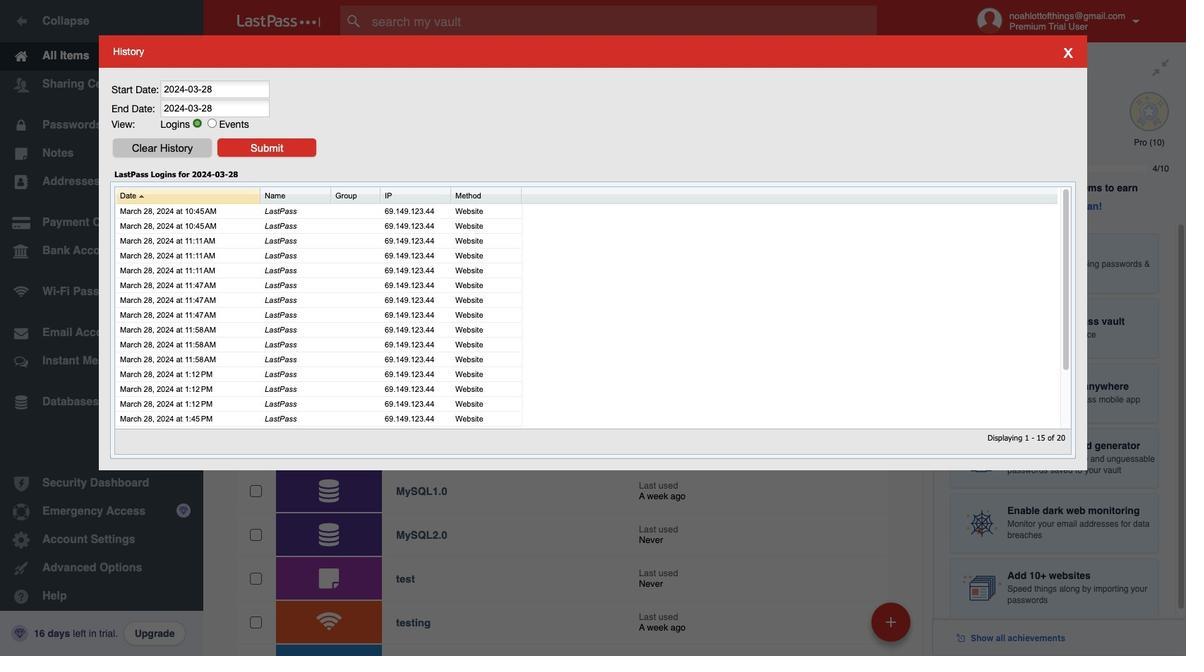 Task type: describe. For each thing, give the bounding box(es) containing it.
new item image
[[886, 617, 896, 627]]

vault options navigation
[[203, 42, 934, 85]]

search my vault text field
[[340, 6, 905, 37]]

lastpass image
[[237, 15, 321, 28]]

Search search field
[[340, 6, 905, 37]]



Task type: vqa. For each thing, say whether or not it's contained in the screenshot.
New item "element"
no



Task type: locate. For each thing, give the bounding box(es) containing it.
new item navigation
[[867, 598, 919, 656]]

main navigation navigation
[[0, 0, 203, 656]]



